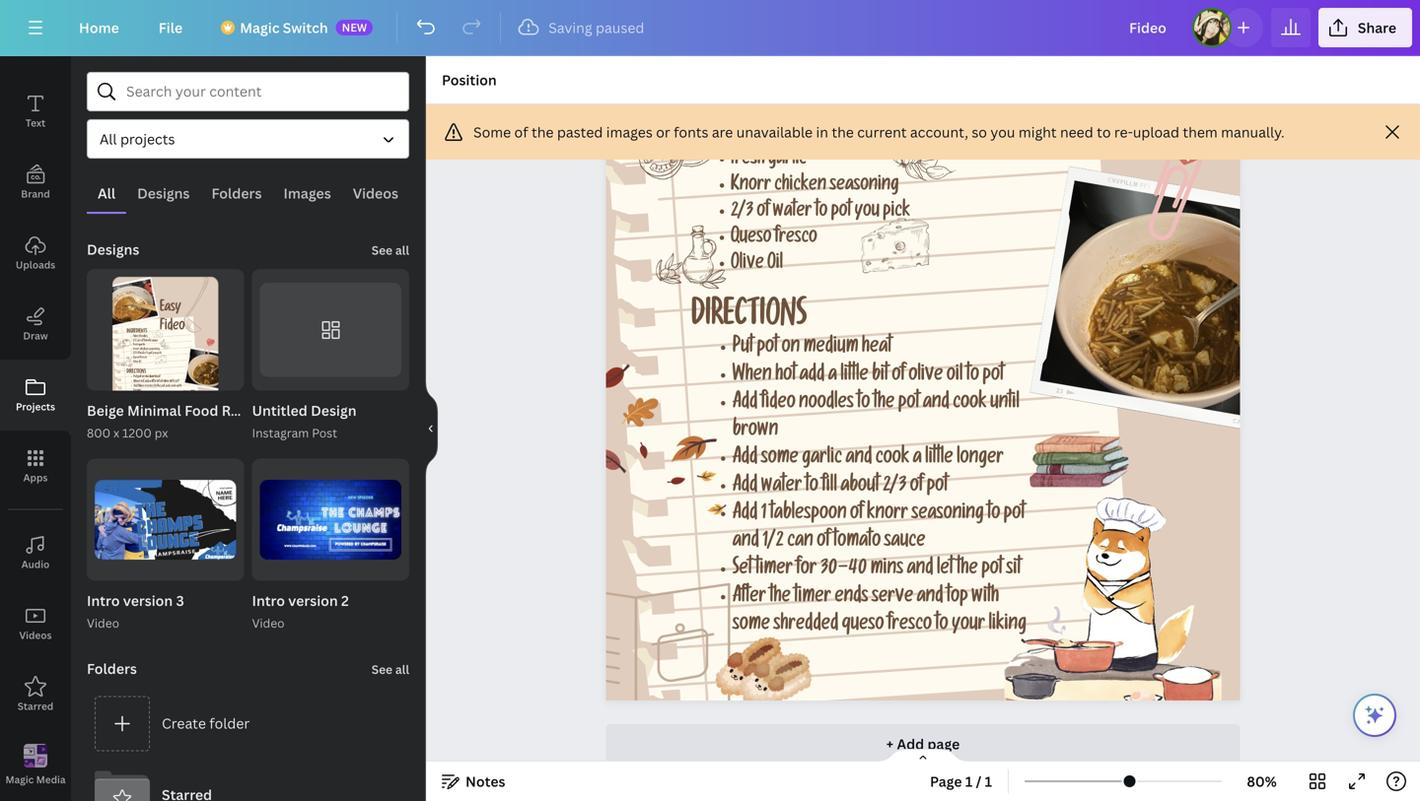 Task type: vqa. For each thing, say whether or not it's contained in the screenshot.
Print Advertising image
no



Task type: describe. For each thing, give the bounding box(es) containing it.
some of the pasted images or fonts are unavailable in the current account, so you might need to re-upload them manually.
[[473, 123, 1285, 142]]

fresco inside knorr chicken seasoning 2/3 of water to pot you pick queso fresco olive oil
[[775, 230, 817, 249]]

file
[[159, 18, 183, 37]]

can
[[787, 533, 813, 554]]

the right in
[[832, 123, 854, 142]]

0 vertical spatial some
[[761, 450, 799, 470]]

draw
[[23, 329, 48, 343]]

designs inside button
[[137, 184, 190, 203]]

projects
[[16, 400, 55, 414]]

apps
[[23, 471, 48, 485]]

page 1 / 1
[[930, 773, 992, 792]]

heat
[[862, 339, 892, 359]]

see all for folders
[[372, 662, 409, 678]]

current
[[857, 123, 907, 142]]

group for version
[[252, 459, 409, 581]]

canva assistant image
[[1363, 704, 1387, 728]]

elements button
[[0, 5, 71, 76]]

media
[[36, 774, 66, 787]]

of inside knorr chicken seasoning 2/3 of water to pot you pick queso fresco olive oil
[[757, 203, 770, 223]]

the left pasted
[[532, 123, 554, 142]]

post
[[312, 425, 337, 442]]

1 vertical spatial a
[[913, 450, 922, 470]]

images
[[606, 123, 653, 142]]

paused
[[596, 18, 644, 37]]

folder
[[209, 715, 250, 733]]

uploads button
[[0, 218, 71, 289]]

intro for intro version 3
[[87, 592, 120, 610]]

until
[[990, 394, 1020, 415]]

1 horizontal spatial timer
[[794, 589, 831, 609]]

pick
[[883, 203, 910, 223]]

version for 2
[[288, 592, 338, 610]]

untitled design instagram post
[[252, 402, 357, 442]]

group for minimal
[[87, 269, 244, 437]]

pot up sit
[[1004, 505, 1025, 526]]

starred
[[18, 700, 53, 714]]

fonts
[[674, 123, 709, 142]]

share
[[1358, 18, 1397, 37]]

position
[[442, 71, 497, 89]]

to right noodles
[[857, 394, 870, 415]]

1 horizontal spatial videos button
[[342, 175, 409, 212]]

grey line cookbook icon isolated on white background. cooking book icon. recipe book. fork and knife icons. cutlery symbol.  vector illustration image
[[542, 582, 730, 726]]

1 vertical spatial folders
[[87, 660, 137, 678]]

need
[[1060, 123, 1094, 142]]

intro version 2 group
[[252, 459, 409, 633]]

+
[[886, 735, 894, 754]]

let
[[937, 561, 954, 581]]

0 vertical spatial a
[[828, 367, 837, 387]]

garlic inside put pot on medium heat when hot add a little bit of olive oil to pot add fideo noodles to the pot and cook until brown add some garlic and cook a little longer add water to fill about 2/3 of pot add 1 tablespoon of knorr seasoning to pot and 1/2 can of tomato sauce set timer for 30-40 mins and let the pot sit after the timer ends serve and top with some shredded queso fresco to your liking
[[802, 450, 842, 470]]

so
[[972, 123, 987, 142]]

fresh garlic
[[731, 151, 807, 171]]

1 vertical spatial some
[[733, 616, 770, 637]]

0 horizontal spatial videos button
[[0, 589, 71, 660]]

see all button for folders
[[370, 649, 411, 689]]

Design title text field
[[1114, 8, 1184, 47]]

80% button
[[1230, 766, 1294, 798]]

sit
[[1006, 561, 1021, 581]]

version for 3
[[123, 592, 173, 610]]

notes button
[[434, 766, 513, 798]]

pot down olive
[[898, 394, 920, 415]]

text
[[26, 116, 45, 130]]

new
[[342, 20, 367, 35]]

intro version 3 group
[[87, 459, 244, 633]]

the down bit at top right
[[874, 394, 895, 415]]

intro version 3 video
[[87, 592, 184, 631]]

intro version 2 video
[[252, 592, 349, 631]]

+ add page button
[[606, 725, 1240, 764]]

hot
[[775, 367, 796, 387]]

put
[[733, 339, 754, 359]]

folders button
[[201, 175, 273, 212]]

hide image
[[425, 382, 438, 476]]

beige minimal food recipe blog graphic 800 x 1200 px
[[87, 402, 360, 442]]

upload
[[1133, 123, 1180, 142]]

magic media button
[[0, 731, 71, 802]]

oil
[[767, 256, 783, 275]]

80%
[[1247, 773, 1277, 792]]

queso
[[842, 616, 884, 637]]

on
[[782, 339, 800, 359]]

untitled design group
[[252, 269, 409, 443]]

images
[[284, 184, 331, 203]]

noodles
[[799, 394, 854, 415]]

position button
[[434, 64, 505, 96]]

tomato
[[834, 533, 881, 554]]

brand
[[21, 187, 50, 201]]

2/3 inside put pot on medium heat when hot add a little bit of olive oil to pot add fideo noodles to the pot and cook until brown add some garlic and cook a little longer add water to fill about 2/3 of pot add 1 tablespoon of knorr seasoning to pot and 1/2 can of tomato sauce set timer for 30-40 mins and let the pot sit after the timer ends serve and top with some shredded queso fresco to your liking
[[883, 478, 907, 498]]

and left top
[[917, 589, 943, 609]]

magic for magic media
[[5, 774, 34, 787]]

see for designs
[[372, 242, 393, 258]]

create folder button
[[87, 689, 409, 760]]

about
[[841, 478, 879, 498]]

0 vertical spatial timer
[[756, 561, 793, 581]]

beige
[[87, 402, 124, 420]]

them
[[1183, 123, 1218, 142]]

1 inside group
[[206, 561, 212, 576]]

tablespoon
[[770, 505, 847, 526]]

pot inside knorr chicken seasoning 2/3 of water to pot you pick queso fresco olive oil
[[831, 203, 851, 223]]

top
[[947, 589, 968, 609]]

1 inside put pot on medium heat when hot add a little bit of olive oil to pot add fideo noodles to the pot and cook until brown add some garlic and cook a little longer add water to fill about 2/3 of pot add 1 tablespoon of knorr seasoning to pot and 1/2 can of tomato sauce set timer for 30-40 mins and let the pot sit after the timer ends serve and top with some shredded queso fresco to your liking
[[761, 505, 767, 526]]

3
[[176, 592, 184, 610]]

fill
[[822, 478, 837, 498]]

and left let
[[907, 561, 934, 581]]

saving
[[549, 18, 592, 37]]

0 vertical spatial you
[[991, 123, 1015, 142]]

knorr
[[731, 177, 771, 197]]

olive oil hand drawn image
[[656, 226, 726, 289]]

the right after
[[770, 589, 791, 609]]

all for designs
[[395, 242, 409, 258]]

water inside put pot on medium heat when hot add a little bit of olive oil to pot add fideo noodles to the pot and cook until brown add some garlic and cook a little longer add water to fill about 2/3 of pot add 1 tablespoon of knorr seasoning to pot and 1/2 can of tomato sauce set timer for 30-40 mins and let the pot sit after the timer ends serve and top with some shredded queso fresco to your liking
[[761, 478, 802, 498]]

projects button
[[0, 360, 71, 431]]

2 for of
[[228, 561, 234, 576]]

pot up until
[[983, 367, 1004, 387]]

magic media
[[5, 774, 66, 787]]

unavailable
[[737, 123, 813, 142]]

in
[[816, 123, 828, 142]]

seasoning inside put pot on medium heat when hot add a little bit of olive oil to pot add fideo noodles to the pot and cook until brown add some garlic and cook a little longer add water to fill about 2/3 of pot add 1 tablespoon of knorr seasoning to pot and 1/2 can of tomato sauce set timer for 30-40 mins and let the pot sit after the timer ends serve and top with some shredded queso fresco to your liking
[[912, 505, 984, 526]]

saving paused status
[[509, 16, 654, 39]]

or
[[656, 123, 670, 142]]

all button
[[87, 175, 126, 212]]

+ add page
[[886, 735, 960, 754]]

brand button
[[0, 147, 71, 218]]

after
[[733, 589, 766, 609]]

to left re-
[[1097, 123, 1111, 142]]

of inside 1 of 2 group
[[215, 561, 226, 576]]

800
[[87, 425, 111, 442]]

add inside button
[[897, 735, 924, 754]]



Task type: locate. For each thing, give the bounding box(es) containing it.
1 horizontal spatial video
[[252, 615, 285, 631]]

2 see all button from the top
[[370, 649, 411, 689]]

intro right '3'
[[252, 592, 285, 610]]

1 horizontal spatial intro
[[252, 592, 285, 610]]

1 of 2 group
[[87, 459, 244, 581]]

for
[[796, 561, 817, 581]]

pasted
[[557, 123, 603, 142]]

see all
[[372, 242, 409, 258], [372, 662, 409, 678]]

graphic
[[304, 402, 357, 420]]

folders down "all projects" button
[[212, 184, 262, 203]]

designs down all button
[[87, 240, 139, 259]]

1 horizontal spatial 2
[[341, 592, 349, 610]]

1 vertical spatial see all button
[[370, 649, 411, 689]]

videos button right images
[[342, 175, 409, 212]]

1 vertical spatial see all
[[372, 662, 409, 678]]

the right let
[[957, 561, 978, 581]]

saving paused
[[549, 18, 644, 37]]

switch
[[283, 18, 328, 37]]

little
[[841, 367, 869, 387], [925, 450, 953, 470]]

1 vertical spatial seasoning
[[912, 505, 984, 526]]

intro inside intro version 3 video
[[87, 592, 120, 610]]

2 all from the top
[[395, 662, 409, 678]]

2/3 down knorr
[[731, 203, 754, 223]]

instagram
[[252, 425, 309, 442]]

group for design
[[252, 269, 409, 391]]

1 vertical spatial videos button
[[0, 589, 71, 660]]

main menu bar
[[0, 0, 1420, 56]]

audio button
[[0, 518, 71, 589]]

all left projects
[[100, 130, 117, 148]]

recipe
[[222, 402, 267, 420]]

all for all projects
[[100, 130, 117, 148]]

share button
[[1319, 8, 1412, 47]]

fresco inside put pot on medium heat when hot add a little bit of olive oil to pot add fideo noodles to the pot and cook until brown add some garlic and cook a little longer add water to fill about 2/3 of pot add 1 tablespoon of knorr seasoning to pot and 1/2 can of tomato sauce set timer for 30-40 mins and let the pot sit after the timer ends serve and top with some shredded queso fresco to your liking
[[888, 616, 932, 637]]

0 vertical spatial cook
[[953, 394, 987, 415]]

30-
[[820, 561, 849, 581]]

0 horizontal spatial timer
[[756, 561, 793, 581]]

0 vertical spatial videos button
[[342, 175, 409, 212]]

1 horizontal spatial magic
[[240, 18, 280, 37]]

0 vertical spatial all
[[395, 242, 409, 258]]

0 vertical spatial 2/3
[[731, 203, 754, 223]]

directions
[[691, 303, 807, 336]]

1 version from the left
[[123, 592, 173, 610]]

create
[[162, 715, 206, 733]]

2/3
[[731, 203, 754, 223], [883, 478, 907, 498]]

file button
[[143, 8, 198, 47]]

1 vertical spatial 2/3
[[883, 478, 907, 498]]

garlic up chicken in the top right of the page
[[768, 151, 807, 171]]

intro for intro version 2
[[252, 592, 285, 610]]

1 horizontal spatial a
[[913, 450, 922, 470]]

timer down for
[[794, 589, 831, 609]]

to inside knorr chicken seasoning 2/3 of water to pot you pick queso fresco olive oil
[[815, 203, 828, 223]]

fresh
[[731, 151, 765, 171]]

a left longer
[[913, 450, 922, 470]]

to right oil
[[966, 367, 979, 387]]

0 vertical spatial garlic
[[768, 151, 807, 171]]

0 horizontal spatial video
[[87, 615, 119, 631]]

videos right images button
[[353, 184, 398, 203]]

pot left pick
[[831, 203, 851, 223]]

1 horizontal spatial cook
[[953, 394, 987, 415]]

beige minimal food recipe blog graphic group
[[87, 269, 360, 443]]

some down brown
[[761, 450, 799, 470]]

0 horizontal spatial 2/3
[[731, 203, 754, 223]]

account,
[[910, 123, 968, 142]]

when
[[733, 367, 772, 387]]

you right so
[[991, 123, 1015, 142]]

all left designs button
[[98, 184, 115, 203]]

0 horizontal spatial little
[[841, 367, 869, 387]]

pot right "about"
[[927, 478, 948, 498]]

might
[[1019, 123, 1057, 142]]

pot
[[831, 203, 851, 223], [757, 339, 778, 359], [983, 367, 1004, 387], [898, 394, 920, 415], [927, 478, 948, 498], [1004, 505, 1025, 526], [982, 561, 1003, 581]]

all for all
[[98, 184, 115, 203]]

1 intro from the left
[[87, 592, 120, 610]]

x
[[113, 425, 119, 442]]

cook up "about"
[[876, 450, 910, 470]]

1 see all button from the top
[[370, 230, 411, 269]]

sauce
[[884, 533, 926, 554]]

0 vertical spatial videos
[[353, 184, 398, 203]]

1 see from the top
[[372, 242, 393, 258]]

0 vertical spatial see all
[[372, 242, 409, 258]]

knorr
[[867, 505, 908, 526]]

garlic up the fill
[[802, 450, 842, 470]]

water up tablespoon
[[761, 478, 802, 498]]

olive
[[731, 256, 764, 275]]

0 horizontal spatial cook
[[876, 450, 910, 470]]

1 vertical spatial timer
[[794, 589, 831, 609]]

1 vertical spatial all
[[98, 184, 115, 203]]

designs
[[137, 184, 190, 203], [87, 240, 139, 259]]

food
[[185, 402, 218, 420]]

video inside the intro version 2 video
[[252, 615, 285, 631]]

group inside beige minimal food recipe blog graphic group
[[87, 269, 244, 437]]

home link
[[63, 8, 135, 47]]

magic for magic switch
[[240, 18, 280, 37]]

1 vertical spatial cook
[[876, 450, 910, 470]]

0 vertical spatial all
[[100, 130, 117, 148]]

1 vertical spatial designs
[[87, 240, 139, 259]]

to left your
[[936, 616, 948, 637]]

1 horizontal spatial seasoning
[[912, 505, 984, 526]]

are
[[712, 123, 733, 142]]

video inside intro version 3 video
[[87, 615, 119, 631]]

magic left switch
[[240, 18, 280, 37]]

2/3 inside knorr chicken seasoning 2/3 of water to pot you pick queso fresco olive oil
[[731, 203, 754, 223]]

0 vertical spatial see all button
[[370, 230, 411, 269]]

medium
[[804, 339, 859, 359]]

1 horizontal spatial little
[[925, 450, 953, 470]]

2 version from the left
[[288, 592, 338, 610]]

2 see all from the top
[[372, 662, 409, 678]]

add
[[800, 367, 825, 387]]

and up "about"
[[846, 450, 872, 470]]

seasoning inside knorr chicken seasoning 2/3 of water to pot you pick queso fresco olive oil
[[830, 177, 899, 197]]

1200
[[122, 425, 152, 442]]

to down longer
[[988, 505, 1000, 526]]

video for intro version 2
[[252, 615, 285, 631]]

px
[[155, 425, 168, 442]]

queso
[[731, 230, 772, 249]]

fresco up the oil
[[775, 230, 817, 249]]

elements
[[13, 45, 58, 59]]

magic inside main menu bar
[[240, 18, 280, 37]]

you inside knorr chicken seasoning 2/3 of water to pot you pick queso fresco olive oil
[[855, 203, 880, 223]]

1 vertical spatial 2
[[341, 592, 349, 610]]

0 vertical spatial water
[[773, 203, 812, 223]]

and down olive
[[923, 394, 950, 415]]

show pages image
[[876, 749, 971, 764]]

2 inside the intro version 2 video
[[341, 592, 349, 610]]

see all for designs
[[372, 242, 409, 258]]

all for folders
[[395, 662, 409, 678]]

seasoning up pick
[[830, 177, 899, 197]]

pot left sit
[[982, 561, 1003, 581]]

2 for version
[[341, 592, 349, 610]]

minimal
[[127, 402, 181, 420]]

little left bit at top right
[[841, 367, 869, 387]]

Select ownership filter button
[[87, 119, 409, 159]]

all projects
[[100, 130, 175, 148]]

bit
[[872, 367, 889, 387]]

magic left the media
[[5, 774, 34, 787]]

videos up the starred button
[[19, 629, 52, 643]]

water inside knorr chicken seasoning 2/3 of water to pot you pick queso fresco olive oil
[[773, 203, 812, 223]]

folders inside button
[[212, 184, 262, 203]]

1 horizontal spatial you
[[991, 123, 1015, 142]]

audio
[[21, 558, 50, 572]]

serve
[[872, 589, 914, 609]]

version inside intro version 3 video
[[123, 592, 173, 610]]

to down chicken in the top right of the page
[[815, 203, 828, 223]]

0 vertical spatial folders
[[212, 184, 262, 203]]

2
[[228, 561, 234, 576], [341, 592, 349, 610]]

images button
[[273, 175, 342, 212]]

1 all from the top
[[395, 242, 409, 258]]

1 vertical spatial fresco
[[888, 616, 932, 637]]

1 vertical spatial all
[[395, 662, 409, 678]]

version inside the intro version 2 video
[[288, 592, 338, 610]]

1 horizontal spatial version
[[288, 592, 338, 610]]

fresco down serve
[[888, 616, 932, 637]]

set
[[733, 561, 752, 581]]

folders down intro version 3 video
[[87, 660, 137, 678]]

2 video from the left
[[252, 615, 285, 631]]

some
[[473, 123, 511, 142]]

a
[[828, 367, 837, 387], [913, 450, 922, 470]]

to left the fill
[[806, 478, 818, 498]]

magic switch
[[240, 18, 328, 37]]

Search your content search field
[[126, 73, 397, 110]]

0 horizontal spatial folders
[[87, 660, 137, 678]]

intro left '3'
[[87, 592, 120, 610]]

oil
[[947, 367, 963, 387]]

mins
[[871, 561, 904, 581]]

timer
[[756, 561, 793, 581], [794, 589, 831, 609]]

0 vertical spatial magic
[[240, 18, 280, 37]]

all inside all button
[[98, 184, 115, 203]]

/
[[976, 773, 982, 792]]

intro inside the intro version 2 video
[[252, 592, 285, 610]]

brown
[[733, 422, 778, 443]]

video for intro version 3
[[87, 615, 119, 631]]

some
[[761, 450, 799, 470], [733, 616, 770, 637]]

group
[[87, 269, 244, 437], [252, 269, 409, 391], [252, 459, 409, 581]]

1 video from the left
[[87, 615, 119, 631]]

1
[[761, 505, 767, 526], [206, 561, 212, 576], [965, 773, 973, 792], [985, 773, 992, 792]]

blog
[[270, 402, 301, 420]]

page
[[930, 773, 962, 792]]

little left longer
[[925, 450, 953, 470]]

add
[[733, 394, 758, 415], [733, 450, 758, 470], [733, 478, 758, 498], [733, 505, 758, 526], [897, 735, 924, 754]]

0 vertical spatial fresco
[[775, 230, 817, 249]]

to
[[1097, 123, 1111, 142], [815, 203, 828, 223], [966, 367, 979, 387], [857, 394, 870, 415], [806, 478, 818, 498], [988, 505, 1000, 526], [936, 616, 948, 637]]

page
[[928, 735, 960, 754]]

0 vertical spatial little
[[841, 367, 869, 387]]

some down after
[[733, 616, 770, 637]]

0 horizontal spatial you
[[855, 203, 880, 223]]

1 horizontal spatial videos
[[353, 184, 398, 203]]

0 horizontal spatial a
[[828, 367, 837, 387]]

videos button down audio
[[0, 589, 71, 660]]

0 horizontal spatial seasoning
[[830, 177, 899, 197]]

a right add
[[828, 367, 837, 387]]

0 vertical spatial see
[[372, 242, 393, 258]]

starred button
[[0, 660, 71, 731]]

manually.
[[1221, 123, 1285, 142]]

ends
[[835, 589, 868, 609]]

2 inside intro version 3 group
[[228, 561, 234, 576]]

1 horizontal spatial fresco
[[888, 616, 932, 637]]

see for folders
[[372, 662, 393, 678]]

magic inside button
[[5, 774, 34, 787]]

uploads
[[16, 258, 55, 272]]

0 vertical spatial designs
[[137, 184, 190, 203]]

1 vertical spatial water
[[761, 478, 802, 498]]

pot left on
[[757, 339, 778, 359]]

1/2
[[763, 533, 784, 554]]

apps button
[[0, 431, 71, 502]]

1 vertical spatial you
[[855, 203, 880, 223]]

and left 1/2
[[733, 533, 759, 554]]

see all button for designs
[[370, 230, 411, 269]]

untitled
[[252, 402, 308, 420]]

0 vertical spatial 2
[[228, 561, 234, 576]]

1 vertical spatial garlic
[[802, 450, 842, 470]]

0 horizontal spatial version
[[123, 592, 173, 610]]

0 horizontal spatial fresco
[[775, 230, 817, 249]]

1 horizontal spatial folders
[[212, 184, 262, 203]]

0 horizontal spatial intro
[[87, 592, 120, 610]]

1 vertical spatial magic
[[5, 774, 34, 787]]

0 horizontal spatial videos
[[19, 629, 52, 643]]

longer
[[957, 450, 1004, 470]]

0 horizontal spatial 2
[[228, 561, 234, 576]]

1 vertical spatial little
[[925, 450, 953, 470]]

1 see all from the top
[[372, 242, 409, 258]]

1 vertical spatial videos
[[19, 629, 52, 643]]

design
[[311, 402, 357, 420]]

seasoning up "sauce"
[[912, 505, 984, 526]]

2 intro from the left
[[252, 592, 285, 610]]

timer down 1/2
[[756, 561, 793, 581]]

2 see from the top
[[372, 662, 393, 678]]

water down chicken in the top right of the page
[[773, 203, 812, 223]]

all
[[395, 242, 409, 258], [395, 662, 409, 678]]

1 vertical spatial see
[[372, 662, 393, 678]]

fresco
[[775, 230, 817, 249], [888, 616, 932, 637]]

projects
[[120, 130, 175, 148]]

0 vertical spatial seasoning
[[830, 177, 899, 197]]

draw button
[[0, 289, 71, 360]]

0 horizontal spatial magic
[[5, 774, 34, 787]]

1 horizontal spatial 2/3
[[883, 478, 907, 498]]

all inside "all projects" button
[[100, 130, 117, 148]]

designs button
[[126, 175, 201, 212]]

cook down oil
[[953, 394, 987, 415]]

designs down projects
[[137, 184, 190, 203]]

chicken
[[774, 177, 827, 197]]

you left pick
[[855, 203, 880, 223]]

1 of 2
[[206, 561, 234, 576]]

2/3 up knorr at bottom right
[[883, 478, 907, 498]]



